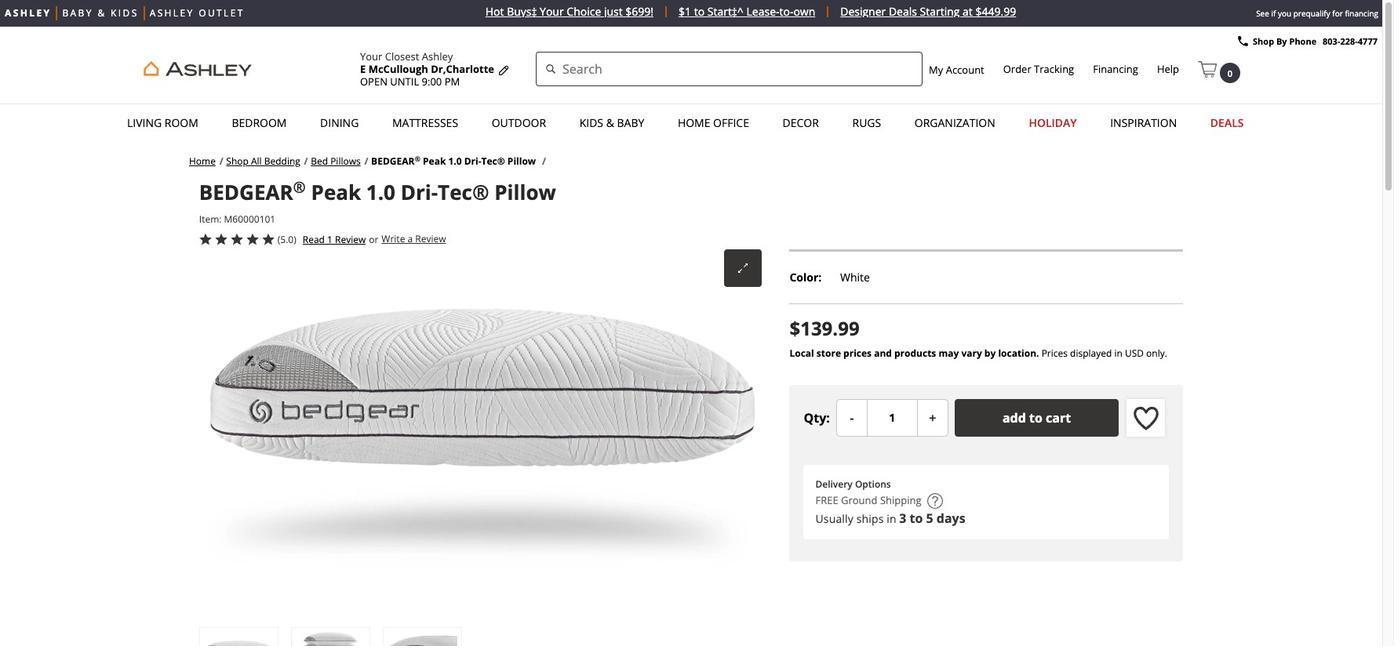 Task type: describe. For each thing, give the bounding box(es) containing it.
your closest ashley e mccullough dr,charlotte
[[360, 49, 495, 76]]

start‡^
[[708, 4, 744, 19]]

may
[[939, 347, 960, 360]]

item:
[[199, 213, 222, 226]]

to for $1
[[694, 4, 705, 19]]

m60000101
[[224, 213, 276, 226]]

until
[[390, 75, 419, 89]]

you
[[1279, 8, 1292, 19]]

closest
[[385, 49, 419, 64]]

shop for shop by phone 803-228-4777
[[1254, 35, 1275, 47]]

kids
[[111, 6, 139, 20]]

outdoor link
[[487, 108, 551, 138]]

home for home office
[[678, 115, 711, 130]]

pm
[[445, 75, 460, 89]]

shop all bedding
[[226, 155, 300, 168]]

color:
[[790, 270, 825, 285]]

bedroom
[[232, 115, 287, 130]]

0 vertical spatial your
[[540, 4, 564, 19]]

ashley image
[[138, 59, 258, 79]]

open
[[360, 75, 388, 89]]

decor
[[783, 115, 819, 130]]

delivery
[[816, 478, 853, 491]]

pillows
[[331, 155, 361, 168]]

ashley inside "link"
[[150, 6, 194, 20]]

shop all bedding link
[[226, 155, 300, 168]]

bedgear for bedgear ® peak 1.0 dri-tec® pillow item: m60000101
[[199, 179, 293, 207]]

in inside the usually ships  in 3 to 5 days
[[887, 512, 897, 527]]

see if you prequalify for financing
[[1257, 8, 1379, 19]]

help link
[[1158, 62, 1180, 76]]

$699!
[[626, 4, 654, 19]]

my account
[[930, 62, 985, 77]]

home office
[[678, 115, 750, 130]]

0 horizontal spatial deals
[[889, 4, 918, 19]]

your inside your closest ashley e mccullough dr,charlotte
[[360, 49, 383, 64]]

dr,charlotte
[[431, 62, 495, 76]]

order
[[1004, 62, 1032, 76]]

2 vertical spatial to
[[910, 510, 923, 527]]

see if you prequalify for financing link
[[1253, 0, 1383, 27]]

228-
[[1341, 35, 1359, 47]]

options
[[856, 478, 892, 491]]

1.0 for bedgear ® peak 1.0 dri-tec® pillow
[[449, 155, 462, 168]]

none search field inside 'banner'
[[536, 52, 923, 86]]

& for kids
[[607, 115, 615, 130]]

9:00
[[422, 75, 442, 89]]

bedding
[[264, 155, 300, 168]]

living
[[127, 115, 162, 130]]

hot
[[486, 4, 504, 19]]

qty:
[[804, 409, 830, 427]]

a
[[408, 233, 413, 246]]

tec® for bedgear ® peak 1.0 dri-tec® pillow
[[482, 155, 505, 168]]

only.
[[1147, 347, 1168, 360]]

or
[[369, 233, 379, 246]]

financing link
[[1094, 62, 1139, 76]]

0
[[1228, 67, 1233, 79]]

baby & kids link
[[62, 6, 139, 20]]

® for bedgear ® peak 1.0 dri-tec® pillow item: m60000101
[[293, 176, 306, 198]]

4 star  full image from the left
[[246, 233, 259, 246]]

$1 to start‡^ lease-to-own link
[[667, 4, 829, 19]]

hot buys‡ your choice just $699!
[[486, 4, 654, 19]]

dri- for bedgear ® peak 1.0 dri-tec® pillow item: m60000101
[[401, 179, 438, 207]]

living room
[[127, 115, 198, 130]]

all
[[251, 155, 262, 168]]

803-
[[1324, 35, 1341, 47]]

change location image
[[498, 64, 510, 77]]

choice
[[567, 4, 602, 19]]

in inside $139.99 local store prices and products may vary by location. prices displayed in usd only.
[[1115, 347, 1123, 360]]

cart
[[1046, 409, 1072, 427]]

bedgear for bedgear ® peak 1.0 dri-tec® pillow
[[371, 155, 415, 168]]

® for bedgear ® peak 1.0 dri-tec® pillow
[[415, 153, 421, 164]]

baby
[[62, 6, 93, 20]]

$1
[[679, 4, 692, 19]]

add to cart
[[1003, 409, 1072, 427]]

displayed
[[1071, 347, 1113, 360]]

mattresses
[[392, 115, 459, 130]]

& for baby
[[98, 6, 106, 20]]

dri- for bedgear ® peak 1.0 dri-tec® pillow
[[464, 155, 482, 168]]

1 star  full image from the left
[[199, 233, 212, 246]]

e
[[360, 62, 366, 76]]

home office link
[[673, 108, 754, 138]]

at
[[963, 4, 973, 19]]

kids & baby link
[[575, 108, 649, 138]]

products
[[895, 347, 937, 360]]

open until 9:00 pm
[[360, 75, 460, 89]]

baby
[[617, 115, 645, 130]]

location.
[[999, 347, 1040, 360]]

read
[[303, 233, 325, 246]]

starting
[[920, 4, 960, 19]]

inspiration link
[[1106, 108, 1182, 138]]

white
[[841, 270, 870, 285]]

account
[[946, 62, 985, 77]]

delivery options
[[816, 478, 892, 491]]

bedgear ® peak 1.0 dri-tec® pillow
[[371, 153, 539, 168]]



Task type: locate. For each thing, give the bounding box(es) containing it.
1 vertical spatial pillow
[[495, 179, 556, 207]]

5
[[927, 510, 934, 527]]

deals down the 0
[[1211, 115, 1245, 130]]

0 vertical spatial bedgear
[[371, 155, 415, 168]]

dims image
[[927, 494, 943, 509]]

usd
[[1126, 347, 1145, 360]]

star  full image
[[199, 233, 212, 246], [215, 233, 227, 246], [231, 233, 243, 246], [246, 233, 259, 246]]

to for add
[[1030, 409, 1043, 427]]

ashley outlet link
[[150, 6, 245, 20]]

1.0 up or
[[366, 179, 396, 207]]

® inside bedgear ® peak 1.0 dri-tec® pillow item: m60000101
[[293, 176, 306, 198]]

pillow inside bedgear ® peak 1.0 dri-tec® pillow item: m60000101
[[495, 179, 556, 207]]

shop for shop all bedding
[[226, 155, 249, 168]]

peak
[[423, 155, 446, 168], [311, 179, 361, 207]]

0 vertical spatial in
[[1115, 347, 1123, 360]]

None search field
[[536, 52, 923, 86]]

0 link
[[1199, 54, 1241, 83]]

deals link
[[1206, 108, 1249, 138]]

living room link
[[122, 108, 203, 138]]

$139.99
[[790, 315, 860, 341]]

& right kids on the top left of page
[[607, 115, 615, 130]]

peak inside bedgear ® peak 1.0 dri-tec® pillow item: m60000101
[[311, 179, 361, 207]]

home inside 'banner'
[[678, 115, 711, 130]]

1 vertical spatial home
[[189, 155, 216, 168]]

None text field
[[867, 399, 918, 437]]

shop
[[1254, 35, 1275, 47], [226, 155, 249, 168]]

deals
[[889, 4, 918, 19], [1211, 115, 1245, 130]]

in left "3"
[[887, 512, 897, 527]]

dri-
[[464, 155, 482, 168], [401, 179, 438, 207]]

peak down "mattresses" link
[[423, 155, 446, 168]]

2 horizontal spatial to
[[1030, 409, 1043, 427]]

ashley outlet
[[150, 6, 245, 20]]

dri- inside bedgear ® peak 1.0 dri-tec® pillow item: m60000101
[[401, 179, 438, 207]]

bedgear inside bedgear ® peak 1.0 dri-tec® pillow item: m60000101
[[199, 179, 293, 207]]

0 horizontal spatial &
[[98, 6, 106, 20]]

1.0 down "mattresses" link
[[449, 155, 462, 168]]

pillow for bedgear ® peak 1.0 dri-tec® pillow
[[508, 155, 536, 168]]

0 vertical spatial home
[[678, 115, 711, 130]]

organization link
[[910, 108, 1001, 138]]

order tracking link
[[1004, 62, 1075, 76]]

1.0 for bedgear ® peak 1.0 dri-tec® pillow item: m60000101
[[366, 179, 396, 207]]

bedgear up m60000101
[[199, 179, 293, 207]]

ashley right kids at the left top
[[150, 6, 194, 20]]

to-
[[780, 4, 794, 19]]

803-228-4777 link
[[1324, 35, 1378, 47]]

designer deals starting at $449.99
[[841, 4, 1017, 19]]

1 horizontal spatial ashley
[[422, 49, 453, 64]]

ashley
[[5, 6, 51, 20]]

by
[[985, 347, 996, 360]]

&
[[98, 6, 106, 20], [607, 115, 615, 130]]

order tracking
[[1004, 62, 1075, 76]]

peak for bedgear ® peak 1.0 dri-tec® pillow
[[423, 155, 446, 168]]

buys‡
[[507, 4, 537, 19]]

your right buys‡
[[540, 4, 564, 19]]

1 vertical spatial ®
[[293, 176, 306, 198]]

banner containing living room
[[0, 27, 1383, 142]]

review
[[415, 233, 446, 246], [335, 233, 366, 246]]

ships
[[857, 512, 884, 527]]

0 vertical spatial 1.0
[[449, 155, 462, 168]]

1 vertical spatial tec®
[[438, 179, 489, 207]]

2 review from the left
[[335, 233, 366, 246]]

1 horizontal spatial home
[[678, 115, 711, 130]]

write a review button
[[382, 233, 446, 246]]

4777
[[1359, 35, 1378, 47]]

1 vertical spatial &
[[607, 115, 615, 130]]

star  full image
[[262, 233, 275, 246]]

1 vertical spatial 1.0
[[366, 179, 396, 207]]

days
[[937, 510, 966, 527]]

® down bedding
[[293, 176, 306, 198]]

tec® down "bedgear ® peak 1.0 dri-tec® pillow"
[[438, 179, 489, 207]]

0 horizontal spatial ®
[[293, 176, 306, 198]]

ashley up 9:00
[[422, 49, 453, 64]]

0 horizontal spatial ashley
[[150, 6, 194, 20]]

1 horizontal spatial in
[[1115, 347, 1123, 360]]

1 vertical spatial deals
[[1211, 115, 1245, 130]]

1 horizontal spatial 1.0
[[449, 155, 462, 168]]

prequalify
[[1294, 8, 1331, 19]]

tracking
[[1035, 62, 1075, 76]]

by
[[1277, 35, 1288, 47]]

1 vertical spatial shop
[[226, 155, 249, 168]]

0 vertical spatial deals
[[889, 4, 918, 19]]

3
[[900, 510, 907, 527]]

1.0
[[449, 155, 462, 168], [366, 179, 396, 207]]

your
[[540, 4, 564, 19], [360, 49, 383, 64]]

0 vertical spatial pillow
[[508, 155, 536, 168]]

0 vertical spatial peak
[[423, 155, 446, 168]]

add to cart button
[[955, 399, 1120, 437]]

hot buys‡ your choice just $699! link
[[474, 4, 667, 19]]

None button
[[837, 399, 868, 437], [918, 399, 949, 437], [837, 399, 868, 437], [918, 399, 949, 437]]

1 vertical spatial to
[[1030, 409, 1043, 427]]

dri- inside "bedgear ® peak 1.0 dri-tec® pillow"
[[464, 155, 482, 168]]

read 1 review link
[[303, 233, 366, 246]]

0 horizontal spatial peak
[[311, 179, 361, 207]]

your up open
[[360, 49, 383, 64]]

mattresses link
[[388, 108, 463, 138]]

tec® down outdoor link
[[482, 155, 505, 168]]

1 horizontal spatial your
[[540, 4, 564, 19]]

inspiration
[[1111, 115, 1178, 130]]

home down room
[[189, 155, 216, 168]]

1.0 inside bedgear ® peak 1.0 dri-tec® pillow item: m60000101
[[366, 179, 396, 207]]

0 horizontal spatial dri-
[[401, 179, 438, 207]]

0 vertical spatial &
[[98, 6, 106, 20]]

home
[[678, 115, 711, 130], [189, 155, 216, 168]]

pillow for bedgear ® peak 1.0 dri-tec® pillow item: m60000101
[[495, 179, 556, 207]]

ashley link
[[5, 6, 51, 20]]

0 horizontal spatial review
[[335, 233, 366, 246]]

to right the "add"
[[1030, 409, 1043, 427]]

bedgear peak 1.0 dri-tec pillow, , large image
[[199, 249, 763, 625], [202, 630, 276, 647], [293, 630, 368, 647], [385, 630, 460, 647]]

to right "3"
[[910, 510, 923, 527]]

2 star  full image from the left
[[215, 233, 227, 246]]

bed pillows
[[311, 155, 361, 168]]

0 horizontal spatial bedgear
[[199, 179, 293, 207]]

room
[[165, 115, 198, 130]]

1 vertical spatial your
[[360, 49, 383, 64]]

1 horizontal spatial shop
[[1254, 35, 1275, 47]]

1 vertical spatial bedgear
[[199, 179, 293, 207]]

1 horizontal spatial dri-
[[464, 155, 482, 168]]

0 horizontal spatial your
[[360, 49, 383, 64]]

tec® inside "bedgear ® peak 1.0 dri-tec® pillow"
[[482, 155, 505, 168]]

financing
[[1346, 8, 1379, 19]]

deals left starting
[[889, 4, 918, 19]]

® inside "bedgear ® peak 1.0 dri-tec® pillow"
[[415, 153, 421, 164]]

outlet
[[199, 6, 245, 20]]

ashley inside your closest ashley e mccullough dr,charlotte
[[422, 49, 453, 64]]

0 vertical spatial ®
[[415, 153, 421, 164]]

1 horizontal spatial peak
[[423, 155, 446, 168]]

holiday link
[[1025, 108, 1082, 138]]

pillow inside "bedgear ® peak 1.0 dri-tec® pillow"
[[508, 155, 536, 168]]

for
[[1333, 8, 1344, 19]]

1 vertical spatial in
[[887, 512, 897, 527]]

home for 'home' 'link'
[[189, 155, 216, 168]]

bedgear up bedgear ® peak 1.0 dri-tec® pillow item: m60000101
[[371, 155, 415, 168]]

prices
[[1042, 347, 1068, 360]]

shop left "all"
[[226, 155, 249, 168]]

ashley
[[150, 6, 194, 20], [422, 49, 453, 64]]

in left usd
[[1115, 347, 1123, 360]]

tec® inside bedgear ® peak 1.0 dri-tec® pillow item: m60000101
[[438, 179, 489, 207]]

my account link
[[930, 62, 985, 77]]

0 horizontal spatial to
[[694, 4, 705, 19]]

1 vertical spatial peak
[[311, 179, 361, 207]]

help
[[1158, 62, 1180, 76]]

0 horizontal spatial 1.0
[[366, 179, 396, 207]]

deals inside deals link
[[1211, 115, 1245, 130]]

to inside button
[[1030, 409, 1043, 427]]

bedgear
[[371, 155, 415, 168], [199, 179, 293, 207]]

bedgear ® peak 1.0 dri-tec® pillow item: m60000101
[[199, 176, 556, 226]]

& left kids at the left top
[[98, 6, 106, 20]]

tec® for bedgear ® peak 1.0 dri-tec® pillow item: m60000101
[[438, 179, 489, 207]]

review right 1
[[335, 233, 366, 246]]

1 review from the left
[[415, 233, 446, 246]]

write
[[382, 233, 405, 246]]

peak inside "bedgear ® peak 1.0 dri-tec® pillow"
[[423, 155, 446, 168]]

phone
[[1290, 35, 1317, 47]]

0 vertical spatial dri-
[[464, 155, 482, 168]]

dining
[[320, 115, 359, 130]]

search image
[[546, 63, 557, 78]]

3 star  full image from the left
[[231, 233, 243, 246]]

local
[[790, 347, 815, 360]]

peak for bedgear ® peak 1.0 dri-tec® pillow item: m60000101
[[311, 179, 361, 207]]

0 vertical spatial to
[[694, 4, 705, 19]]

peak down bed pillows
[[311, 179, 361, 207]]

baby & kids
[[62, 6, 139, 20]]

0 horizontal spatial home
[[189, 155, 216, 168]]

bedgear inside "bedgear ® peak 1.0 dri-tec® pillow"
[[371, 155, 415, 168]]

see
[[1257, 8, 1270, 19]]

shop left "by"
[[1254, 35, 1275, 47]]

$449.99
[[976, 4, 1017, 19]]

designer
[[841, 4, 886, 19]]

banner
[[0, 27, 1383, 142]]

1 horizontal spatial &
[[607, 115, 615, 130]]

0 vertical spatial shop
[[1254, 35, 1275, 47]]

rugs link
[[848, 108, 886, 138]]

rugs
[[853, 115, 882, 130]]

bedroom link
[[227, 108, 292, 138]]

my
[[930, 62, 944, 77]]

0 vertical spatial ashley
[[150, 6, 194, 20]]

(5.0)
[[278, 233, 297, 246]]

0 horizontal spatial in
[[887, 512, 897, 527]]

to right $1
[[694, 4, 705, 19]]

1 vertical spatial dri-
[[401, 179, 438, 207]]

organization
[[915, 115, 996, 130]]

1 horizontal spatial ®
[[415, 153, 421, 164]]

0 vertical spatial tec®
[[482, 155, 505, 168]]

0 horizontal spatial shop
[[226, 155, 249, 168]]

usually
[[816, 512, 854, 527]]

dining link
[[316, 108, 364, 138]]

1 horizontal spatial to
[[910, 510, 923, 527]]

add
[[1003, 409, 1027, 427]]

1 horizontal spatial deals
[[1211, 115, 1245, 130]]

just
[[604, 4, 623, 19]]

1.0 inside "bedgear ® peak 1.0 dri-tec® pillow"
[[449, 155, 462, 168]]

1 vertical spatial ashley
[[422, 49, 453, 64]]

1 horizontal spatial review
[[415, 233, 446, 246]]

1 horizontal spatial bedgear
[[371, 155, 415, 168]]

home left office
[[678, 115, 711, 130]]

review right a at the left top of page
[[415, 233, 446, 246]]

® down "mattresses" link
[[415, 153, 421, 164]]



Task type: vqa. For each thing, say whether or not it's contained in the screenshot.
Mesh at the left
no



